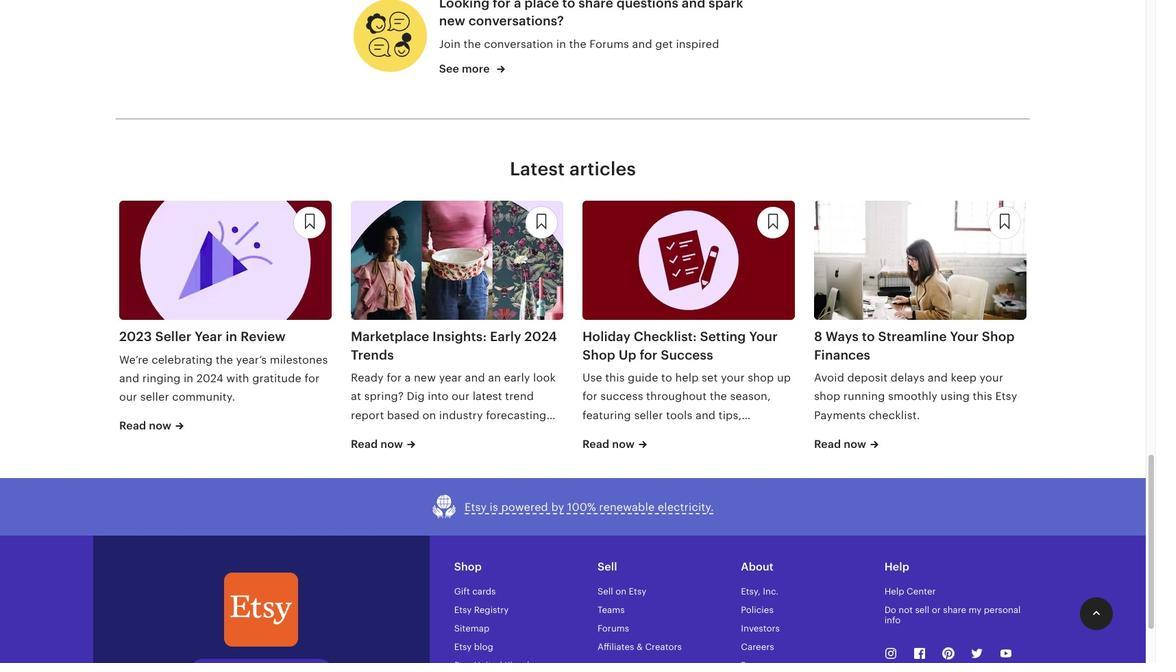Task type: describe. For each thing, give the bounding box(es) containing it.
etsy is powered by 100% renewable electricity.
[[465, 501, 714, 514]]

sell for sell on etsy
[[598, 587, 613, 597]]

personal
[[984, 605, 1021, 616]]

look
[[533, 372, 556, 385]]

affiliates
[[598, 643, 634, 653]]

latest
[[473, 390, 502, 403]]

holiday checklist: setting your shop up for success image
[[583, 201, 795, 320]]

with
[[226, 372, 249, 385]]

policies
[[741, 605, 774, 616]]

1 vertical spatial on
[[616, 587, 627, 597]]

marketplace insights: early 2024 trends link
[[351, 328, 564, 365]]

we're celebrating the year's milestones and ringing in 2024 with gratitude for our seller community.
[[119, 354, 328, 404]]

based
[[387, 409, 420, 422]]

2023 seller year in review link
[[119, 328, 332, 347]]

gift
[[454, 587, 470, 597]]

sell on etsy
[[598, 587, 647, 597]]

avoid deposit delays and keep your shop running smoothly using this etsy payments checklist.
[[814, 372, 1018, 422]]

now for holiday checklist: setting your shop up for success
[[612, 438, 635, 451]]

your inside 8 ways to streamline your shop finances
[[950, 330, 979, 344]]

for inside we're celebrating the year's milestones and ringing in 2024 with gratitude for our seller community.
[[305, 372, 320, 385]]

and left an
[[465, 372, 485, 385]]

conversation
[[484, 38, 554, 51]]

sell for sell
[[598, 561, 617, 574]]

do not sell or share my personal info link
[[885, 605, 1021, 626]]

etsy,
[[741, 587, 761, 597]]

2023
[[119, 330, 152, 344]]

etsy inside 'button'
[[465, 501, 487, 514]]

questions
[[617, 0, 679, 10]]

streamline
[[879, 330, 947, 344]]

seller
[[155, 330, 192, 344]]

and inside looking for a place to share questions and spark new conversations?
[[682, 0, 706, 10]]

read now link for 2023 seller year in review
[[119, 419, 184, 447]]

new inside looking for a place to share questions and spark new conversations?
[[439, 14, 466, 28]]

gift cards
[[454, 587, 496, 597]]

for inside 'use this guide to help set your shop up for success throughout the season, featuring seller tools and tips, upcoming events, and etsy buyer insights.'
[[583, 390, 598, 403]]

year's
[[236, 354, 267, 367]]

share inside do not sell or share my personal info
[[944, 605, 967, 616]]

now inside ready for a new year and an early look at spring? dig into our latest trend report based on industry forecasting and etsy search data. read now
[[381, 438, 403, 451]]

do not sell or share my personal info
[[885, 605, 1021, 626]]

etsy blog
[[454, 643, 493, 653]]

throughout
[[647, 390, 707, 403]]

read now for holiday checklist: setting your shop up for success
[[583, 438, 635, 451]]

on inside ready for a new year and an early look at spring? dig into our latest trend report based on industry forecasting and etsy search data. read now
[[423, 409, 436, 422]]

early
[[504, 372, 530, 385]]

trend
[[505, 390, 534, 403]]

shop inside holiday checklist: setting your shop up for success
[[583, 348, 616, 362]]

looking
[[439, 0, 490, 10]]

etsy inside 'use this guide to help set your shop up for success throughout the season, featuring seller tools and tips, upcoming events, and etsy buyer insights.'
[[705, 428, 727, 441]]

read for 8 ways to streamline your shop finances
[[814, 438, 841, 451]]

cards
[[472, 587, 496, 597]]

celebrating
[[152, 354, 213, 367]]

for inside holiday checklist: setting your shop up for success
[[640, 348, 658, 362]]

and inside we're celebrating the year's milestones and ringing in 2024 with gratitude for our seller community.
[[119, 372, 139, 385]]

read for 2023 seller year in review
[[119, 420, 146, 433]]

trends
[[351, 348, 394, 362]]

forecasting
[[486, 409, 547, 422]]

latest
[[510, 158, 565, 179]]

for inside ready for a new year and an early look at spring? dig into our latest trend report based on industry forecasting and etsy search data. read now
[[387, 372, 402, 385]]

affiliates & creators
[[598, 643, 682, 653]]

and left get
[[632, 38, 653, 51]]

this inside 'use this guide to help set your shop up for success throughout the season, featuring seller tools and tips, upcoming events, and etsy buyer insights.'
[[606, 372, 625, 385]]

our inside we're celebrating the year's milestones and ringing in 2024 with gratitude for our seller community.
[[119, 391, 137, 404]]

success
[[601, 390, 644, 403]]

join the conversation in the forums and get inspired
[[439, 38, 720, 51]]

your inside holiday checklist: setting your shop up for success
[[749, 330, 778, 344]]

holiday checklist: setting your shop up for success link
[[583, 328, 795, 365]]

year
[[439, 372, 462, 385]]

share inside looking for a place to share questions and spark new conversations?
[[579, 0, 614, 10]]

into
[[428, 390, 449, 403]]

review
[[241, 330, 286, 344]]

to inside looking for a place to share questions and spark new conversations?
[[563, 0, 576, 10]]

join
[[439, 38, 461, 51]]

place
[[525, 0, 559, 10]]

use this guide to help set your shop up for success throughout the season, featuring seller tools and tips, upcoming events, and etsy buyer insights.
[[583, 372, 791, 459]]

see
[[439, 62, 459, 76]]

sitemap
[[454, 624, 490, 634]]

careers link
[[741, 643, 774, 653]]

help center link
[[885, 587, 936, 597]]

industry
[[439, 409, 483, 422]]

the inside we're celebrating the year's milestones and ringing in 2024 with gratitude for our seller community.
[[216, 354, 233, 367]]

powered
[[501, 501, 548, 514]]

sell
[[916, 605, 930, 616]]

insights.
[[583, 446, 628, 459]]

2023 seller year in review image
[[119, 201, 332, 320]]

investors link
[[741, 624, 780, 634]]

checklist:
[[634, 330, 697, 344]]

events,
[[640, 428, 679, 441]]

etsy, inc.
[[741, 587, 779, 597]]

etsy down sitemap
[[454, 643, 472, 653]]

avoid
[[814, 372, 845, 385]]

spring?
[[364, 390, 404, 403]]

ready
[[351, 372, 384, 385]]

community.
[[172, 391, 235, 404]]

affiliates & creators link
[[598, 643, 682, 653]]

articles
[[570, 158, 636, 179]]

your inside avoid deposit delays and keep your shop running smoothly using this etsy payments checklist.
[[980, 372, 1004, 385]]

for inside looking for a place to share questions and spark new conversations?
[[493, 0, 511, 10]]

help for help
[[885, 561, 910, 574]]

guide
[[628, 372, 659, 385]]



Task type: locate. For each thing, give the bounding box(es) containing it.
read now link down ringing
[[119, 419, 184, 447]]

your right set
[[721, 372, 745, 385]]

holiday
[[583, 330, 631, 344]]

0 vertical spatial 2024
[[525, 330, 557, 344]]

0 vertical spatial forums
[[590, 38, 629, 51]]

inc.
[[763, 587, 779, 597]]

1 horizontal spatial read now
[[583, 438, 635, 451]]

read down ringing
[[119, 420, 146, 433]]

seller down ringing
[[140, 391, 169, 404]]

1 vertical spatial help
[[885, 587, 905, 597]]

2023 seller year in review
[[119, 330, 286, 344]]

read now link for 8 ways to streamline your shop finances
[[814, 437, 879, 465]]

share right or
[[944, 605, 967, 616]]

your up keep
[[950, 330, 979, 344]]

up
[[619, 348, 637, 362]]

0 horizontal spatial this
[[606, 372, 625, 385]]

new inside ready for a new year and an early look at spring? dig into our latest trend report based on industry forecasting and etsy search data. read now
[[414, 372, 436, 385]]

and down report
[[351, 428, 371, 441]]

read now for 2023 seller year in review
[[119, 420, 172, 433]]

sitemap link
[[454, 624, 490, 634]]

gratitude
[[252, 372, 302, 385]]

to left 'help'
[[662, 372, 673, 385]]

help up help center
[[885, 561, 910, 574]]

100%
[[568, 501, 596, 514]]

read now link down payments in the right bottom of the page
[[814, 437, 879, 465]]

read now down ringing
[[119, 420, 172, 433]]

setting
[[700, 330, 746, 344]]

this down keep
[[973, 390, 993, 403]]

read now link for holiday checklist: setting your shop up for success
[[583, 437, 647, 465]]

read now down featuring
[[583, 438, 635, 451]]

etsy right the using
[[996, 390, 1018, 403]]

a inside ready for a new year and an early look at spring? dig into our latest trend report based on industry forecasting and etsy search data. read now
[[405, 372, 411, 385]]

about
[[741, 561, 774, 574]]

now for 2023 seller year in review
[[149, 420, 172, 433]]

read now link for marketplace insights: early 2024 trends
[[351, 437, 416, 465]]

forums down looking for a place to share questions and spark new conversations?
[[590, 38, 629, 51]]

0 horizontal spatial a
[[405, 372, 411, 385]]

read now link
[[119, 419, 184, 447], [351, 437, 416, 465], [583, 437, 647, 465], [814, 437, 879, 465]]

1 vertical spatial new
[[414, 372, 436, 385]]

1 vertical spatial shop
[[814, 390, 841, 403]]

2 vertical spatial in
[[184, 372, 194, 385]]

by
[[551, 501, 565, 514]]

1 sell from the top
[[598, 561, 617, 574]]

your right keep
[[980, 372, 1004, 385]]

more
[[462, 62, 490, 76]]

read now link down report
[[351, 437, 416, 465]]

1 horizontal spatial a
[[514, 0, 521, 10]]

sell up sell on etsy link
[[598, 561, 617, 574]]

see more link
[[439, 62, 505, 77]]

tools
[[666, 409, 693, 422]]

new up the dig on the bottom of the page
[[414, 372, 436, 385]]

1 vertical spatial share
[[944, 605, 967, 616]]

2 horizontal spatial to
[[862, 330, 875, 344]]

help up do on the right of the page
[[885, 587, 905, 597]]

2 horizontal spatial read now
[[814, 438, 867, 451]]

for right up
[[640, 348, 658, 362]]

2024 inside marketplace insights: early 2024 trends
[[525, 330, 557, 344]]

0 vertical spatial help
[[885, 561, 910, 574]]

1 horizontal spatial to
[[662, 372, 673, 385]]

2 horizontal spatial shop
[[982, 330, 1015, 344]]

in right the year on the left of the page
[[226, 330, 237, 344]]

0 horizontal spatial in
[[184, 372, 194, 385]]

conversations?
[[469, 14, 564, 28]]

renewable
[[599, 501, 655, 514]]

the down set
[[710, 390, 727, 403]]

the inside 'use this guide to help set your shop up for success throughout the season, featuring seller tools and tips, upcoming events, and etsy buyer insights.'
[[710, 390, 727, 403]]

tips,
[[719, 409, 742, 422]]

a for new
[[405, 372, 411, 385]]

0 horizontal spatial shop
[[748, 372, 774, 385]]

read down report
[[351, 438, 378, 451]]

search
[[399, 428, 435, 441]]

0 horizontal spatial our
[[119, 391, 137, 404]]

shop inside 'use this guide to help set your shop up for success throughout the season, featuring seller tools and tips, upcoming events, and etsy buyer insights.'
[[748, 372, 774, 385]]

1 horizontal spatial seller
[[634, 409, 663, 422]]

to inside 'use this guide to help set your shop up for success throughout the season, featuring seller tools and tips, upcoming events, and etsy buyer insights.'
[[662, 372, 673, 385]]

investors
[[741, 624, 780, 634]]

seller up events,
[[634, 409, 663, 422]]

shop inside avoid deposit delays and keep your shop running smoothly using this etsy payments checklist.
[[814, 390, 841, 403]]

early
[[490, 330, 521, 344]]

marketplace
[[351, 330, 429, 344]]

and down tools
[[682, 428, 702, 441]]

0 vertical spatial shop
[[982, 330, 1015, 344]]

and
[[682, 0, 706, 10], [632, 38, 653, 51], [465, 372, 485, 385], [928, 372, 948, 385], [119, 372, 139, 385], [696, 409, 716, 422], [351, 428, 371, 441], [682, 428, 702, 441]]

seller inside 'use this guide to help set your shop up for success throughout the season, featuring seller tools and tips, upcoming events, and etsy buyer insights.'
[[634, 409, 663, 422]]

ways
[[826, 330, 859, 344]]

now for 8 ways to streamline your shop finances
[[844, 438, 867, 451]]

1 help from the top
[[885, 561, 910, 574]]

now down ringing
[[149, 420, 172, 433]]

to inside 8 ways to streamline your shop finances
[[862, 330, 875, 344]]

0 horizontal spatial 2024
[[197, 372, 223, 385]]

etsy registry link
[[454, 605, 509, 616]]

year
[[195, 330, 222, 344]]

at
[[351, 390, 361, 403]]

0 horizontal spatial shop
[[454, 561, 482, 574]]

and inside avoid deposit delays and keep your shop running smoothly using this etsy payments checklist.
[[928, 372, 948, 385]]

help for help center
[[885, 587, 905, 597]]

and left tips,
[[696, 409, 716, 422]]

read down payments in the right bottom of the page
[[814, 438, 841, 451]]

to
[[563, 0, 576, 10], [862, 330, 875, 344], [662, 372, 673, 385]]

running
[[844, 390, 885, 403]]

1 vertical spatial seller
[[634, 409, 663, 422]]

1 horizontal spatial our
[[452, 390, 470, 403]]

a for place
[[514, 0, 521, 10]]

0 horizontal spatial to
[[563, 0, 576, 10]]

0 vertical spatial this
[[606, 372, 625, 385]]

read now link down featuring
[[583, 437, 647, 465]]

for up conversations?
[[493, 0, 511, 10]]

1 vertical spatial shop
[[583, 348, 616, 362]]

buyer
[[730, 428, 761, 441]]

sell on etsy link
[[598, 587, 647, 597]]

1 horizontal spatial share
[[944, 605, 967, 616]]

2 your from the left
[[950, 330, 979, 344]]

0 vertical spatial shop
[[748, 372, 774, 385]]

forums down teams link
[[598, 624, 629, 634]]

1 vertical spatial this
[[973, 390, 993, 403]]

2 help from the top
[[885, 587, 905, 597]]

0 vertical spatial a
[[514, 0, 521, 10]]

now down payments in the right bottom of the page
[[844, 438, 867, 451]]

on up teams
[[616, 587, 627, 597]]

and down the we're
[[119, 372, 139, 385]]

set
[[702, 372, 718, 385]]

ringing
[[142, 372, 181, 385]]

2024 inside we're celebrating the year's milestones and ringing in 2024 with gratitude for our seller community.
[[197, 372, 223, 385]]

in down the celebrating
[[184, 372, 194, 385]]

1 horizontal spatial this
[[973, 390, 993, 403]]

marketplace insights: early 2024 trends
[[351, 330, 557, 362]]

on down into
[[423, 409, 436, 422]]

etsy inside ready for a new year and an early look at spring? dig into our latest trend report based on industry forecasting and etsy search data. read now
[[374, 428, 396, 441]]

marketplace insights: early 2024 trends image
[[351, 201, 564, 320]]

dig
[[407, 390, 425, 403]]

sell
[[598, 561, 617, 574], [598, 587, 613, 597]]

the down 2023 seller year in review link on the left of the page
[[216, 354, 233, 367]]

our
[[452, 390, 470, 403], [119, 391, 137, 404]]

in for the
[[556, 38, 566, 51]]

help center
[[885, 587, 936, 597]]

etsy down report
[[374, 428, 396, 441]]

read down featuring
[[583, 438, 610, 451]]

upcoming
[[583, 428, 637, 441]]

0 horizontal spatial on
[[423, 409, 436, 422]]

info
[[885, 616, 901, 626]]

8 ways to streamline your shop finances
[[814, 330, 1015, 362]]

sell up teams
[[598, 587, 613, 597]]

1 horizontal spatial on
[[616, 587, 627, 597]]

read now for 8 ways to streamline your shop finances
[[814, 438, 867, 451]]

your
[[721, 372, 745, 385], [980, 372, 1004, 385]]

shop down avoid
[[814, 390, 841, 403]]

0 horizontal spatial your
[[721, 372, 745, 385]]

0 vertical spatial seller
[[140, 391, 169, 404]]

0 horizontal spatial share
[[579, 0, 614, 10]]

0 horizontal spatial new
[[414, 372, 436, 385]]

1 horizontal spatial shop
[[814, 390, 841, 403]]

1 horizontal spatial new
[[439, 14, 466, 28]]

this inside avoid deposit delays and keep your shop running smoothly using this etsy payments checklist.
[[973, 390, 993, 403]]

1 horizontal spatial 2024
[[525, 330, 557, 344]]

read
[[119, 420, 146, 433], [351, 438, 378, 451], [583, 438, 610, 451], [814, 438, 841, 451]]

your right setting
[[749, 330, 778, 344]]

etsy down tips,
[[705, 428, 727, 441]]

2 sell from the top
[[598, 587, 613, 597]]

this up success at the bottom
[[606, 372, 625, 385]]

smoothly
[[888, 390, 938, 403]]

share up join the conversation in the forums and get inspired
[[579, 0, 614, 10]]

8 ways to streamline your shop finances image
[[814, 201, 1027, 320]]

using
[[941, 390, 970, 403]]

a up conversations?
[[514, 0, 521, 10]]

8 ways to streamline your shop finances link
[[814, 328, 1027, 365]]

to right place
[[563, 0, 576, 10]]

is
[[490, 501, 498, 514]]

a
[[514, 0, 521, 10], [405, 372, 411, 385]]

2024 right early
[[525, 330, 557, 344]]

seller inside we're celebrating the year's milestones and ringing in 2024 with gratitude for our seller community.
[[140, 391, 169, 404]]

read inside ready for a new year and an early look at spring? dig into our latest trend report based on industry forecasting and etsy search data. read now
[[351, 438, 378, 451]]

finances
[[814, 348, 871, 362]]

0 vertical spatial on
[[423, 409, 436, 422]]

report
[[351, 409, 384, 422]]

2 vertical spatial to
[[662, 372, 673, 385]]

latest articles
[[510, 158, 636, 179]]

0 vertical spatial new
[[439, 14, 466, 28]]

1 vertical spatial forums
[[598, 624, 629, 634]]

1 your from the left
[[721, 372, 745, 385]]

our down the we're
[[119, 391, 137, 404]]

for down the milestones
[[305, 372, 320, 385]]

1 vertical spatial 2024
[[197, 372, 223, 385]]

1 horizontal spatial in
[[226, 330, 237, 344]]

0 vertical spatial to
[[563, 0, 576, 10]]

shop up the season,
[[748, 372, 774, 385]]

use
[[583, 372, 603, 385]]

for down use
[[583, 390, 598, 403]]

we're
[[119, 354, 149, 367]]

in down looking for a place to share questions and spark new conversations?
[[556, 38, 566, 51]]

2 horizontal spatial in
[[556, 38, 566, 51]]

center
[[907, 587, 936, 597]]

for up spring?
[[387, 372, 402, 385]]

our inside ready for a new year and an early look at spring? dig into our latest trend report based on industry forecasting and etsy search data. read now
[[452, 390, 470, 403]]

careers
[[741, 643, 774, 653]]

in for review
[[226, 330, 237, 344]]

for
[[493, 0, 511, 10], [640, 348, 658, 362], [387, 372, 402, 385], [305, 372, 320, 385], [583, 390, 598, 403]]

and up the using
[[928, 372, 948, 385]]

2024 up the "community."
[[197, 372, 223, 385]]

or
[[932, 605, 941, 616]]

0 horizontal spatial read now
[[119, 420, 172, 433]]

spark
[[709, 0, 744, 10]]

a up the dig on the bottom of the page
[[405, 372, 411, 385]]

do
[[885, 605, 897, 616]]

etsy down gift
[[454, 605, 472, 616]]

etsy inside avoid deposit delays and keep your shop running smoothly using this etsy payments checklist.
[[996, 390, 1018, 403]]

1 horizontal spatial your
[[950, 330, 979, 344]]

read for holiday checklist: setting your shop up for success
[[583, 438, 610, 451]]

1 vertical spatial a
[[405, 372, 411, 385]]

0 vertical spatial in
[[556, 38, 566, 51]]

the down looking for a place to share questions and spark new conversations?
[[569, 38, 587, 51]]

2 vertical spatial shop
[[454, 561, 482, 574]]

delays
[[891, 372, 925, 385]]

electricity.
[[658, 501, 714, 514]]

looking for a place to share questions and spark new conversations?
[[439, 0, 744, 28]]

forums link
[[598, 624, 629, 634]]

not
[[899, 605, 913, 616]]

2 your from the left
[[980, 372, 1004, 385]]

registry
[[474, 605, 509, 616]]

0 vertical spatial sell
[[598, 561, 617, 574]]

1 your from the left
[[749, 330, 778, 344]]

in inside we're celebrating the year's milestones and ringing in 2024 with gratitude for our seller community.
[[184, 372, 194, 385]]

1 vertical spatial sell
[[598, 587, 613, 597]]

shop inside 8 ways to streamline your shop finances
[[982, 330, 1015, 344]]

help
[[885, 561, 910, 574], [885, 587, 905, 597]]

a inside looking for a place to share questions and spark new conversations?
[[514, 0, 521, 10]]

your inside 'use this guide to help set your shop up for success throughout the season, featuring seller tools and tips, upcoming events, and etsy buyer insights.'
[[721, 372, 745, 385]]

1 horizontal spatial shop
[[583, 348, 616, 362]]

1 horizontal spatial your
[[980, 372, 1004, 385]]

now down featuring
[[612, 438, 635, 451]]

shop
[[982, 330, 1015, 344], [583, 348, 616, 362], [454, 561, 482, 574]]

policies link
[[741, 605, 774, 616]]

1 vertical spatial in
[[226, 330, 237, 344]]

our up industry
[[452, 390, 470, 403]]

blog
[[474, 643, 493, 653]]

new down looking
[[439, 14, 466, 28]]

etsy left is
[[465, 501, 487, 514]]

0 horizontal spatial seller
[[140, 391, 169, 404]]

the right join
[[464, 38, 481, 51]]

etsy up forums link
[[629, 587, 647, 597]]

0 horizontal spatial your
[[749, 330, 778, 344]]

2024
[[525, 330, 557, 344], [197, 372, 223, 385]]

0 vertical spatial share
[[579, 0, 614, 10]]

read now down payments in the right bottom of the page
[[814, 438, 867, 451]]

deposit
[[848, 372, 888, 385]]

etsy is powered by 100% renewable electricity. button
[[432, 495, 714, 520]]

and left spark
[[682, 0, 706, 10]]

1 vertical spatial to
[[862, 330, 875, 344]]

to right 'ways'
[[862, 330, 875, 344]]

etsy, inc. link
[[741, 587, 779, 597]]

now down based at the bottom of page
[[381, 438, 403, 451]]

my
[[969, 605, 982, 616]]



Task type: vqa. For each thing, say whether or not it's contained in the screenshot.
left 2024
yes



